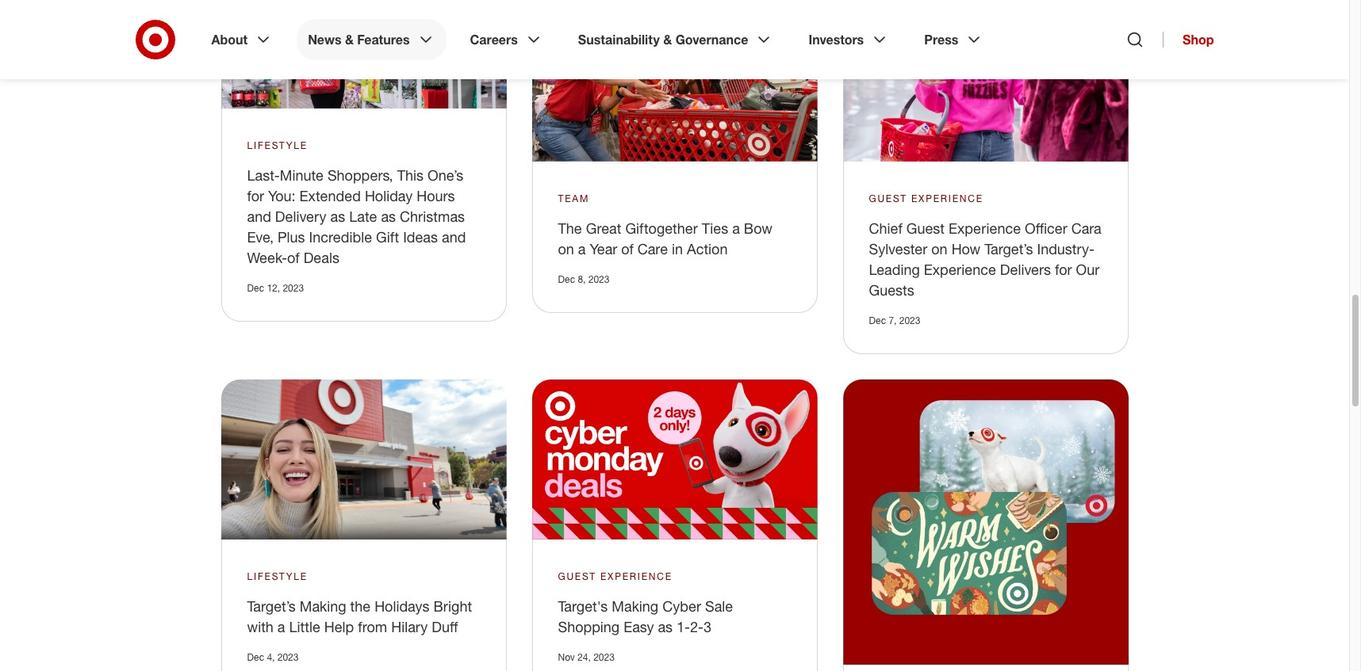 Task type: vqa. For each thing, say whether or not it's contained in the screenshot.


Task type: locate. For each thing, give the bounding box(es) containing it.
news & features
[[308, 32, 410, 48]]

on for how
[[932, 240, 948, 258]]

dec left 12,
[[247, 282, 264, 294]]

dec left 7,
[[869, 315, 886, 327]]

0 vertical spatial lifestyle link
[[247, 139, 308, 153]]

holiday
[[365, 187, 413, 205]]

action
[[687, 240, 728, 258]]

2 making from the left
[[612, 598, 659, 616]]

for
[[247, 187, 264, 205], [1055, 261, 1072, 278]]

dec for the great giftogether ties a bow on a year of care in action
[[558, 273, 575, 285]]

2 on from the left
[[932, 240, 948, 258]]

0 vertical spatial lifestyle
[[247, 140, 308, 152]]

target's making the holidays bright with a little help from hilary duff link
[[247, 598, 472, 636]]

2 vertical spatial guest
[[558, 571, 596, 583]]

& inside "link"
[[345, 32, 354, 48]]

on
[[558, 240, 574, 258], [932, 240, 948, 258]]

making inside target's making the holidays bright with a little help from hilary duff
[[300, 598, 346, 616]]

2023 for the great giftogether ties a bow on a year of care in action
[[588, 273, 610, 285]]

0 vertical spatial a
[[732, 220, 740, 237]]

help
[[324, 619, 354, 636]]

dec left 4,
[[247, 652, 264, 664]]

target's up delivers
[[985, 240, 1033, 258]]

on left how
[[932, 240, 948, 258]]

on inside "the great giftogether ties a bow on a year of care in action"
[[558, 240, 574, 258]]

0 horizontal spatial as
[[330, 208, 345, 225]]

lifestyle up with
[[247, 571, 308, 583]]

1 horizontal spatial and
[[442, 228, 466, 246]]

late
[[349, 208, 377, 225]]

team
[[558, 193, 589, 204]]

plus
[[278, 228, 305, 246]]

on inside chief guest experience officer cara sylvester on how target's industry- leading experience delivers for our guests
[[932, 240, 948, 258]]

1 horizontal spatial on
[[932, 240, 948, 258]]

ideas
[[403, 228, 438, 246]]

lifestyle link
[[247, 139, 308, 153], [247, 571, 308, 585]]

& right news in the top of the page
[[345, 32, 354, 48]]

making inside target's making cyber sale shopping easy as 1-2-3
[[612, 598, 659, 616]]

1 vertical spatial target's
[[247, 598, 296, 616]]

one's
[[428, 167, 463, 184]]

1 vertical spatial lifestyle
[[247, 571, 308, 583]]

guest experience
[[869, 193, 984, 204], [558, 571, 673, 583]]

press link
[[913, 19, 995, 60]]

a
[[732, 220, 740, 237], [578, 240, 586, 258], [277, 619, 285, 636]]

of down plus
[[287, 249, 300, 266]]

as up incredible
[[330, 208, 345, 225]]

a target guest shopping in a section full of holiday items. image
[[221, 0, 506, 109]]

cara
[[1072, 220, 1102, 237]]

target's
[[558, 598, 608, 616]]

target's making the holidays bright with a little help from hilary duff
[[247, 598, 472, 636]]

1 vertical spatial a
[[578, 240, 586, 258]]

a right ties
[[732, 220, 740, 237]]

our
[[1076, 261, 1100, 278]]

0 vertical spatial guest experience link
[[869, 192, 984, 206]]

2 lifestyle link from the top
[[247, 571, 308, 585]]

guest experience link
[[869, 192, 984, 206], [558, 571, 673, 585]]

target's making cyber sale shopping easy as 1-2-3
[[558, 598, 733, 636]]

the great giftogether ties a bow on a year of care in action link
[[558, 220, 772, 258]]

0 horizontal spatial making
[[300, 598, 346, 616]]

a left year
[[578, 240, 586, 258]]

0 horizontal spatial and
[[247, 208, 271, 225]]

2 & from the left
[[663, 32, 672, 48]]

& for sustainability
[[663, 32, 672, 48]]

chief guest experience officer cara sylvester on how target's industry- leading experience delivers for our guests
[[869, 220, 1102, 299]]

making up help
[[300, 598, 346, 616]]

for inside last-minute shoppers, this one's for you: extended holiday hours and delivery as late as christmas eve, plus incredible gift ideas and week-of deals
[[247, 187, 264, 205]]

and down christmas
[[442, 228, 466, 246]]

christmas
[[400, 208, 465, 225]]

1 horizontal spatial making
[[612, 598, 659, 616]]

sylvester
[[869, 240, 928, 258]]

sustainability
[[578, 32, 660, 48]]

&
[[345, 32, 354, 48], [663, 32, 672, 48]]

week-
[[247, 249, 287, 266]]

shoppers,
[[328, 167, 393, 184]]

making up easy
[[612, 598, 659, 616]]

about
[[211, 32, 248, 48]]

guest experience link up the target's
[[558, 571, 673, 585]]

1 horizontal spatial guest experience link
[[869, 192, 984, 206]]

industry-
[[1037, 240, 1095, 258]]

from
[[358, 619, 387, 636]]

guest up chief
[[869, 193, 907, 204]]

2023
[[588, 273, 610, 285], [283, 282, 304, 294], [899, 315, 921, 327], [277, 652, 299, 664], [593, 652, 615, 664]]

experience
[[911, 193, 984, 204], [949, 220, 1021, 237], [924, 261, 996, 278], [600, 571, 673, 583]]

0 horizontal spatial of
[[287, 249, 300, 266]]

1 horizontal spatial for
[[1055, 261, 1072, 278]]

dec left 8,
[[558, 273, 575, 285]]

guest experience for guest
[[869, 193, 984, 204]]

for down last-
[[247, 187, 264, 205]]

in
[[672, 240, 683, 258]]

dec for target's making the holidays bright with a little help from hilary duff
[[247, 652, 264, 664]]

2023 right 4,
[[277, 652, 299, 664]]

& left governance
[[663, 32, 672, 48]]

2023 right 8,
[[588, 273, 610, 285]]

1 lifestyle link from the top
[[247, 139, 308, 153]]

1 vertical spatial and
[[442, 228, 466, 246]]

lifestyle
[[247, 140, 308, 152], [247, 571, 308, 583]]

governance
[[676, 32, 748, 48]]

guest
[[869, 193, 907, 204], [906, 220, 945, 237], [558, 571, 596, 583]]

and
[[247, 208, 271, 225], [442, 228, 466, 246]]

1 vertical spatial guest experience link
[[558, 571, 673, 585]]

guest experience up the target's
[[558, 571, 673, 583]]

2023 right 12,
[[283, 282, 304, 294]]

& for news
[[345, 32, 354, 48]]

on down the
[[558, 240, 574, 258]]

1 horizontal spatial a
[[578, 240, 586, 258]]

1 horizontal spatial target's
[[985, 240, 1033, 258]]

team link
[[558, 192, 589, 206]]

making
[[300, 598, 346, 616], [612, 598, 659, 616]]

target's inside chief guest experience officer cara sylvester on how target's industry- leading experience delivers for our guests
[[985, 240, 1033, 258]]

0 horizontal spatial guest experience
[[558, 571, 673, 583]]

duff
[[432, 619, 458, 636]]

care
[[638, 240, 668, 258]]

2023 for target's making cyber sale shopping easy as 1-2-3
[[593, 652, 615, 664]]

eve,
[[247, 228, 274, 246]]

easy
[[624, 619, 654, 636]]

a right with
[[277, 619, 285, 636]]

dec
[[558, 273, 575, 285], [247, 282, 264, 294], [869, 315, 886, 327], [247, 652, 264, 664]]

a inside target's making the holidays bright with a little help from hilary duff
[[277, 619, 285, 636]]

of inside last-minute shoppers, this one's for you: extended holiday hours and delivery as late as christmas eve, plus incredible gift ideas and week-of deals
[[287, 249, 300, 266]]

guest up the target's
[[558, 571, 596, 583]]

target's
[[985, 240, 1033, 258], [247, 598, 296, 616]]

as left 1-
[[658, 619, 673, 636]]

the
[[558, 220, 582, 237]]

1 horizontal spatial of
[[621, 240, 634, 258]]

as down holiday
[[381, 208, 396, 225]]

3
[[704, 619, 712, 636]]

of right year
[[621, 240, 634, 258]]

1 vertical spatial for
[[1055, 261, 1072, 278]]

0 horizontal spatial target's
[[247, 598, 296, 616]]

sale
[[705, 598, 733, 616]]

1 vertical spatial lifestyle link
[[247, 571, 308, 585]]

0 vertical spatial guest experience
[[869, 193, 984, 204]]

1 horizontal spatial guest experience
[[869, 193, 984, 204]]

giftogether
[[625, 220, 698, 237]]

the
[[350, 598, 371, 616]]

guest for chief guest experience officer cara sylvester on how target's industry- leading experience delivers for our guests
[[869, 193, 907, 204]]

0 horizontal spatial for
[[247, 187, 264, 205]]

delivery
[[275, 208, 327, 225]]

last-minute shoppers, this one's for you: extended holiday hours and delivery as late as christmas eve, plus incredible gift ideas and week-of deals
[[247, 167, 466, 266]]

target team members pose around a target cart as they shop for the great giftogether. image
[[532, 0, 817, 162]]

guest experience link up chief
[[869, 192, 984, 206]]

as inside target's making cyber sale shopping easy as 1-2-3
[[658, 619, 673, 636]]

2 horizontal spatial as
[[658, 619, 673, 636]]

news & features link
[[297, 19, 446, 60]]

hours
[[417, 187, 455, 205]]

0 vertical spatial target's
[[985, 240, 1033, 258]]

target's making cyber sale shopping easy as 1-2-3 link
[[558, 598, 733, 636]]

1 on from the left
[[558, 240, 574, 258]]

extended
[[299, 187, 361, 205]]

0 horizontal spatial guest experience link
[[558, 571, 673, 585]]

officer
[[1025, 220, 1068, 237]]

2023 right 7,
[[899, 315, 921, 327]]

with
[[247, 619, 274, 636]]

1 making from the left
[[300, 598, 346, 616]]

1 vertical spatial guest
[[906, 220, 945, 237]]

0 horizontal spatial &
[[345, 32, 354, 48]]

making for cyber
[[612, 598, 659, 616]]

1 vertical spatial guest experience
[[558, 571, 673, 583]]

little
[[289, 619, 320, 636]]

1 horizontal spatial &
[[663, 32, 672, 48]]

target's up with
[[247, 598, 296, 616]]

guest experience up chief
[[869, 193, 984, 204]]

0 vertical spatial guest
[[869, 193, 907, 204]]

2 vertical spatial a
[[277, 619, 285, 636]]

0 vertical spatial for
[[247, 187, 264, 205]]

2 lifestyle from the top
[[247, 571, 308, 583]]

lifestyle for target's
[[247, 571, 308, 583]]

lifestyle link up with
[[247, 571, 308, 585]]

0 horizontal spatial a
[[277, 619, 285, 636]]

2023 right '24,'
[[593, 652, 615, 664]]

for down industry-
[[1055, 261, 1072, 278]]

lifestyle up last-
[[247, 140, 308, 152]]

investors
[[809, 32, 864, 48]]

guest up sylvester
[[906, 220, 945, 237]]

0 horizontal spatial on
[[558, 240, 574, 258]]

1 lifestyle from the top
[[247, 140, 308, 152]]

year
[[590, 240, 617, 258]]

press
[[924, 32, 959, 48]]

and up eve,
[[247, 208, 271, 225]]

a cartoon target bullseye dog holds a mobile phone next to the words image
[[532, 380, 817, 540]]

1 & from the left
[[345, 32, 354, 48]]

lifestyle link up last-
[[247, 139, 308, 153]]



Task type: describe. For each thing, give the bounding box(es) containing it.
chief guest experience officer cara sylvester on how target's industry- leading experience delivers for our guests link
[[869, 220, 1102, 299]]

delivers
[[1000, 261, 1051, 278]]

the great giftogether ties a bow on a year of care in action
[[558, 220, 772, 258]]

careers
[[470, 32, 518, 48]]

guest for target's making cyber sale shopping easy as 1-2-3
[[558, 571, 596, 583]]

chief
[[869, 220, 903, 237]]

bow
[[744, 220, 772, 237]]

2023 for target's making the holidays bright with a little help from hilary duff
[[277, 652, 299, 664]]

for inside chief guest experience officer cara sylvester on how target's industry- leading experience delivers for our guests
[[1055, 261, 1072, 278]]

guest experience for making
[[558, 571, 673, 583]]

how
[[952, 240, 981, 258]]

chief guest experience officer cara sylvester walks through a target store holding a red shopping basket. image
[[843, 0, 1128, 162]]

lifestyle for last-
[[247, 140, 308, 152]]

hilary
[[391, 619, 428, 636]]

actress hilary duff smiling outside a target store. image
[[221, 380, 506, 540]]

on for a
[[558, 240, 574, 258]]

bright
[[434, 598, 472, 616]]

sustainability & governance link
[[567, 19, 785, 60]]

guest experience link for guest
[[869, 192, 984, 206]]

2-
[[690, 619, 704, 636]]

lifestyle link for target's
[[247, 571, 308, 585]]

4,
[[267, 652, 275, 664]]

leading
[[869, 261, 920, 278]]

this
[[397, 167, 424, 184]]

last-minute shoppers, this one's for you: extended holiday hours and delivery as late as christmas eve, plus incredible gift ideas and week-of deals link
[[247, 167, 466, 266]]

incredible
[[309, 228, 372, 246]]

cyber
[[662, 598, 701, 616]]

great
[[586, 220, 621, 237]]

guests
[[869, 281, 914, 299]]

2023 for chief guest experience officer cara sylvester on how target's industry- leading experience delivers for our guests
[[899, 315, 921, 327]]

ties
[[702, 220, 728, 237]]

2023 for last-minute shoppers, this one's for you: extended holiday hours and delivery as late as christmas eve, plus incredible gift ideas and week-of deals
[[283, 282, 304, 294]]

you:
[[268, 187, 296, 205]]

shopping
[[558, 619, 620, 636]]

dec for last-minute shoppers, this one's for you: extended holiday hours and delivery as late as christmas eve, plus incredible gift ideas and week-of deals
[[247, 282, 264, 294]]

24,
[[578, 652, 591, 664]]

of inside "the great giftogether ties a bow on a year of care in action"
[[621, 240, 634, 258]]

0 vertical spatial and
[[247, 208, 271, 225]]

holidays
[[375, 598, 430, 616]]

gift
[[376, 228, 399, 246]]

guest experience link for making
[[558, 571, 673, 585]]

two target holiday giftcards on a red background. image
[[843, 380, 1128, 665]]

target's inside target's making the holidays bright with a little help from hilary duff
[[247, 598, 296, 616]]

features
[[357, 32, 410, 48]]

last-
[[247, 167, 280, 184]]

guest inside chief guest experience officer cara sylvester on how target's industry- leading experience delivers for our guests
[[906, 220, 945, 237]]

dec for chief guest experience officer cara sylvester on how target's industry- leading experience delivers for our guests
[[869, 315, 886, 327]]

dec 8, 2023
[[558, 273, 610, 285]]

12,
[[267, 282, 280, 294]]

news
[[308, 32, 342, 48]]

minute
[[280, 167, 324, 184]]

sustainability & governance
[[578, 32, 748, 48]]

2 horizontal spatial a
[[732, 220, 740, 237]]

investors link
[[798, 19, 901, 60]]

about link
[[200, 19, 284, 60]]

shop link
[[1163, 32, 1214, 48]]

dec 4, 2023
[[247, 652, 299, 664]]

lifestyle link for last-
[[247, 139, 308, 153]]

nov 24, 2023
[[558, 652, 615, 664]]

1-
[[677, 619, 690, 636]]

1 horizontal spatial as
[[381, 208, 396, 225]]

dec 12, 2023
[[247, 282, 304, 294]]

dec 7, 2023
[[869, 315, 921, 327]]

careers link
[[459, 19, 554, 60]]

shop
[[1183, 32, 1214, 48]]

deals
[[304, 249, 339, 266]]

nov
[[558, 652, 575, 664]]

7,
[[889, 315, 897, 327]]

making for the
[[300, 598, 346, 616]]

8,
[[578, 273, 586, 285]]



